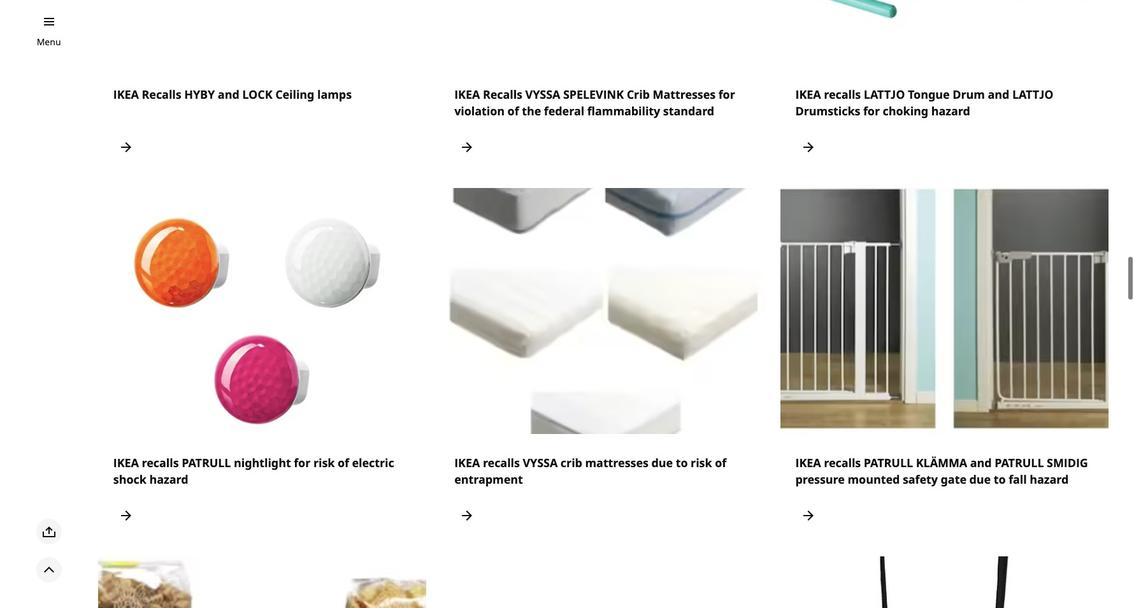 Task type: vqa. For each thing, say whether or not it's contained in the screenshot.
50
no



Task type: describe. For each thing, give the bounding box(es) containing it.
ikea recalls hyby and lock ceiling lamps
[[113, 86, 352, 102]]

ikea for ikea recalls vyssa spelevink crib mattresses for violation of the federal flammability standard
[[455, 86, 480, 102]]

electric
[[352, 455, 394, 471]]

ikea recalls vyssa crib mattresses due to risk of entrapment link
[[439, 188, 768, 544]]

due inside ikea recalls patrull klämma and patrull smidig pressure mounted safety gate due to fall hazard
[[970, 472, 992, 487]]

spelevink
[[564, 86, 624, 102]]

recalls for vyssa
[[483, 86, 523, 102]]

ikea recalls lattjo tongue drum and lattjo drumsticks for choking hazard
[[796, 86, 1054, 118]]

and inside ikea recalls patrull klämma and patrull smidig pressure mounted safety gate due to fall hazard
[[971, 455, 992, 471]]

of for the
[[508, 103, 519, 118]]

patrull for hazard
[[182, 455, 231, 471]]

choking
[[883, 103, 929, 118]]

smidig
[[1048, 455, 1089, 471]]

menu
[[37, 36, 61, 48]]

patrull for safety
[[864, 455, 914, 471]]

to inside ikea recalls patrull klämma and patrull smidig pressure mounted safety gate due to fall hazard
[[994, 472, 1006, 487]]

2 lattjo from the left
[[1013, 86, 1054, 102]]

drumsticks
[[796, 103, 861, 118]]

ikea recalls hyby and lock ceiling lamps link
[[98, 0, 427, 175]]

ikea for ikea recalls hyby and lock ceiling lamps
[[113, 86, 139, 102]]

the
[[522, 103, 541, 118]]

mattresses
[[653, 86, 716, 102]]

hazard inside ikea recalls patrull klämma and patrull smidig pressure mounted safety gate due to fall hazard
[[1030, 472, 1069, 487]]

fall
[[1009, 472, 1028, 487]]

ikea for ikea recalls lattjo tongue drum and lattjo drumsticks for choking hazard
[[796, 86, 822, 102]]

recalls for safety
[[824, 455, 861, 471]]

menu button
[[37, 35, 61, 49]]

recalls for hyby
[[142, 86, 181, 102]]

crib
[[561, 455, 583, 471]]

nightlight
[[234, 455, 291, 471]]

ikea recalls vyssa spelevink crib mattresses for violation of the federal flammability standard link
[[439, 0, 768, 175]]

of inside the ikea recalls patrull nightlight for risk of electric shock hazard
[[338, 455, 349, 471]]

ceiling
[[276, 86, 315, 102]]

pressure
[[796, 472, 845, 487]]

shock
[[113, 472, 147, 487]]

ikea recalls patrull klämma and patrull smidig pressure mounted safety gate due to fall hazard
[[796, 455, 1089, 487]]

recalls for hazard
[[142, 455, 179, 471]]

3 patrull from the left
[[995, 455, 1045, 471]]

klämma
[[917, 455, 968, 471]]

ikea recalls patrull nightlight for risk of electric shock hazard
[[113, 455, 394, 487]]

hazard inside the ikea recalls patrull nightlight for risk of electric shock hazard
[[149, 472, 188, 487]]

recalls for choking
[[824, 86, 861, 102]]

federal
[[544, 103, 585, 118]]



Task type: locate. For each thing, give the bounding box(es) containing it.
vyssa
[[526, 86, 561, 102], [523, 455, 558, 471]]

recalls inside ikea recalls vyssa crib mattresses due to risk of entrapment
[[483, 455, 520, 471]]

patrull up mounted on the bottom right of the page
[[864, 455, 914, 471]]

and left lock
[[218, 86, 240, 102]]

recalls up violation on the top left of the page
[[483, 86, 523, 102]]

0 horizontal spatial lattjo
[[864, 86, 906, 102]]

mattresses
[[586, 455, 649, 471]]

and right drum
[[988, 86, 1010, 102]]

1 horizontal spatial lattjo
[[1013, 86, 1054, 102]]

due right the gate
[[970, 472, 992, 487]]

for
[[719, 86, 736, 102], [864, 103, 880, 118], [294, 455, 311, 471]]

ikea recalls vyssa spelevink crib mattresses for violation of the federal flammability standard
[[455, 86, 736, 118]]

1 lattjo from the left
[[864, 86, 906, 102]]

recalls inside the ikea recalls patrull nightlight for risk of electric shock hazard
[[142, 455, 179, 471]]

1 horizontal spatial of
[[508, 103, 519, 118]]

of
[[508, 103, 519, 118], [338, 455, 349, 471], [715, 455, 727, 471]]

due
[[652, 455, 673, 471], [970, 472, 992, 487]]

ikea inside ikea recalls vyssa crib mattresses due to risk of entrapment
[[455, 455, 480, 471]]

1 vertical spatial to
[[994, 472, 1006, 487]]

safety
[[903, 472, 938, 487]]

recalls
[[824, 86, 861, 102], [142, 455, 179, 471], [483, 455, 520, 471], [824, 455, 861, 471]]

to
[[676, 455, 688, 471], [994, 472, 1006, 487]]

1 patrull from the left
[[182, 455, 231, 471]]

1 horizontal spatial due
[[970, 472, 992, 487]]

mounted
[[848, 472, 900, 487]]

hazard right shock
[[149, 472, 188, 487]]

2 risk from the left
[[691, 455, 712, 471]]

2 recalls from the left
[[483, 86, 523, 102]]

recalls inside ikea recalls patrull klämma and patrull smidig pressure mounted safety gate due to fall hazard
[[824, 455, 861, 471]]

patrull inside the ikea recalls patrull nightlight for risk of electric shock hazard
[[182, 455, 231, 471]]

2 horizontal spatial for
[[864, 103, 880, 118]]

of inside ikea recalls vyssa spelevink crib mattresses for violation of the federal flammability standard
[[508, 103, 519, 118]]

for left choking
[[864, 103, 880, 118]]

to inside ikea recalls vyssa crib mattresses due to risk of entrapment
[[676, 455, 688, 471]]

lock
[[242, 86, 273, 102]]

risk inside ikea recalls vyssa crib mattresses due to risk of entrapment
[[691, 455, 712, 471]]

hyby
[[184, 86, 215, 102]]

recalls inside ikea recalls lattjo tongue drum and lattjo drumsticks for choking hazard
[[824, 86, 861, 102]]

0 horizontal spatial to
[[676, 455, 688, 471]]

hazard down smidig at the right
[[1030, 472, 1069, 487]]

ikea recalls vyssa crib mattresses due to risk of entrapment
[[455, 455, 727, 487]]

for inside ikea recalls lattjo tongue drum and lattjo drumsticks for choking hazard
[[864, 103, 880, 118]]

recalls left hyby
[[142, 86, 181, 102]]

0 horizontal spatial patrull
[[182, 455, 231, 471]]

1 risk from the left
[[314, 455, 335, 471]]

hazard down drum
[[932, 103, 971, 118]]

recalls up entrapment
[[483, 455, 520, 471]]

2 patrull from the left
[[864, 455, 914, 471]]

1 horizontal spatial recalls
[[483, 86, 523, 102]]

of for entrapment
[[715, 455, 727, 471]]

due right mattresses
[[652, 455, 673, 471]]

ikea recalls patrull klämma and patrull smidig pressure mounted safety gate due to fall hazard link
[[781, 188, 1109, 544]]

1 vertical spatial vyssa
[[523, 455, 558, 471]]

0 horizontal spatial due
[[652, 455, 673, 471]]

vyssa up the
[[526, 86, 561, 102]]

1 horizontal spatial patrull
[[864, 455, 914, 471]]

recalls up drumsticks
[[824, 86, 861, 102]]

hazard inside ikea recalls lattjo tongue drum and lattjo drumsticks for choking hazard
[[932, 103, 971, 118]]

risk inside the ikea recalls patrull nightlight for risk of electric shock hazard
[[314, 455, 335, 471]]

vyssa for entrapment
[[523, 455, 558, 471]]

0 horizontal spatial hazard
[[149, 472, 188, 487]]

for right mattresses
[[719, 86, 736, 102]]

patrull up fall
[[995, 455, 1045, 471]]

violation
[[455, 103, 505, 118]]

1 horizontal spatial for
[[719, 86, 736, 102]]

tongue
[[909, 86, 950, 102]]

lattjo
[[864, 86, 906, 102], [1013, 86, 1054, 102]]

and
[[218, 86, 240, 102], [988, 86, 1010, 102], [971, 455, 992, 471]]

recalls for entrapment
[[483, 455, 520, 471]]

for inside ikea recalls vyssa spelevink crib mattresses for violation of the federal flammability standard
[[719, 86, 736, 102]]

1 horizontal spatial to
[[994, 472, 1006, 487]]

ikea
[[113, 86, 139, 102], [455, 86, 480, 102], [796, 86, 822, 102], [113, 455, 139, 471], [455, 455, 480, 471], [796, 455, 822, 471]]

1 vertical spatial for
[[864, 103, 880, 118]]

2 horizontal spatial hazard
[[1030, 472, 1069, 487]]

ikea inside ikea recalls vyssa spelevink crib mattresses for violation of the federal flammability standard
[[455, 86, 480, 102]]

ikea recalls lattjo tongue drum and lattjo drumsticks for choking hazard link
[[781, 0, 1109, 175]]

standard
[[664, 103, 715, 118]]

ikea inside ikea recalls lattjo tongue drum and lattjo drumsticks for choking hazard
[[796, 86, 822, 102]]

0 horizontal spatial risk
[[314, 455, 335, 471]]

ikea recalls patrull nightlight for risk of electric shock hazard link
[[98, 188, 427, 544]]

vyssa inside ikea recalls vyssa crib mattresses due to risk of entrapment
[[523, 455, 558, 471]]

0 vertical spatial to
[[676, 455, 688, 471]]

for right nightlight
[[294, 455, 311, 471]]

1 horizontal spatial risk
[[691, 455, 712, 471]]

drum
[[953, 86, 986, 102]]

2 horizontal spatial patrull
[[995, 455, 1045, 471]]

1 vertical spatial due
[[970, 472, 992, 487]]

due inside ikea recalls vyssa crib mattresses due to risk of entrapment
[[652, 455, 673, 471]]

ikea for ikea recalls patrull klämma and patrull smidig pressure mounted safety gate due to fall hazard
[[796, 455, 822, 471]]

0 vertical spatial for
[[719, 86, 736, 102]]

0 horizontal spatial of
[[338, 455, 349, 471]]

0 vertical spatial vyssa
[[526, 86, 561, 102]]

for inside the ikea recalls patrull nightlight for risk of electric shock hazard
[[294, 455, 311, 471]]

1 horizontal spatial hazard
[[932, 103, 971, 118]]

0 vertical spatial due
[[652, 455, 673, 471]]

hazard
[[932, 103, 971, 118], [149, 472, 188, 487], [1030, 472, 1069, 487]]

0 horizontal spatial recalls
[[142, 86, 181, 102]]

of inside ikea recalls vyssa crib mattresses due to risk of entrapment
[[715, 455, 727, 471]]

ikea for ikea recalls patrull nightlight for risk of electric shock hazard
[[113, 455, 139, 471]]

and inside ikea recalls lattjo tongue drum and lattjo drumsticks for choking hazard
[[988, 86, 1010, 102]]

recalls
[[142, 86, 181, 102], [483, 86, 523, 102]]

recalls inside ikea recalls vyssa spelevink crib mattresses for violation of the federal flammability standard
[[483, 86, 523, 102]]

entrapment
[[455, 472, 523, 487]]

ikea inside ikea recalls patrull klämma and patrull smidig pressure mounted safety gate due to fall hazard
[[796, 455, 822, 471]]

2 horizontal spatial of
[[715, 455, 727, 471]]

lamps
[[318, 86, 352, 102]]

crib
[[627, 86, 650, 102]]

flammability
[[588, 103, 661, 118]]

2 vertical spatial for
[[294, 455, 311, 471]]

recalls inside ikea recalls hyby and lock ceiling lamps link
[[142, 86, 181, 102]]

vyssa inside ikea recalls vyssa spelevink crib mattresses for violation of the federal flammability standard
[[526, 86, 561, 102]]

0 horizontal spatial for
[[294, 455, 311, 471]]

patrull
[[182, 455, 231, 471], [864, 455, 914, 471], [995, 455, 1045, 471]]

recalls up pressure
[[824, 455, 861, 471]]

recalls up shock
[[142, 455, 179, 471]]

1 recalls from the left
[[142, 86, 181, 102]]

ikea inside the ikea recalls patrull nightlight for risk of electric shock hazard
[[113, 455, 139, 471]]

vyssa left crib
[[523, 455, 558, 471]]

ikea for ikea recalls vyssa crib mattresses due to risk of entrapment
[[455, 455, 480, 471]]

and right klämma
[[971, 455, 992, 471]]

gate
[[941, 472, 967, 487]]

risk
[[314, 455, 335, 471], [691, 455, 712, 471]]

patrull left nightlight
[[182, 455, 231, 471]]

vyssa for the
[[526, 86, 561, 102]]



